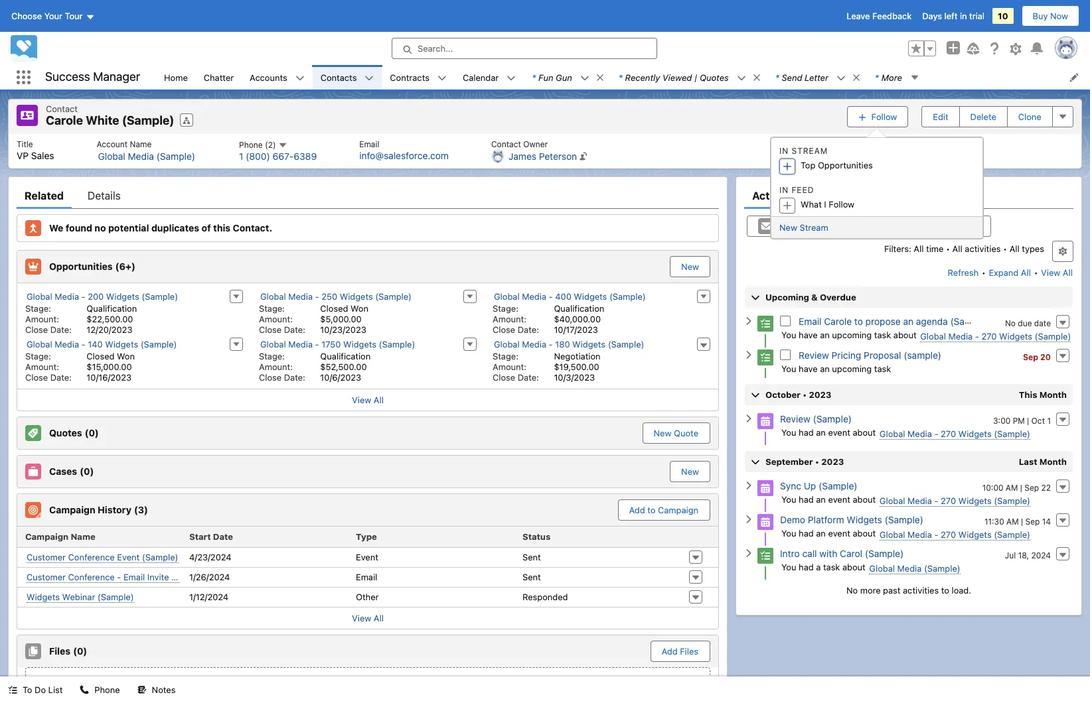 Task type: locate. For each thing, give the bounding box(es) containing it.
4 had from the top
[[799, 562, 814, 573]]

view inside campaign history element
[[352, 613, 371, 624]]

3 you from the top
[[782, 427, 797, 438]]

close for $52,500.00 close date:
[[259, 372, 282, 383]]

an down review (sample) link
[[816, 427, 826, 438]]

1 vertical spatial event image
[[758, 515, 774, 530]]

info@salesforce.com
[[359, 150, 449, 161]]

0 horizontal spatial opportunities
[[49, 261, 113, 272]]

refresh button
[[947, 262, 980, 283]]

view down the 10/6/2023
[[352, 395, 371, 405]]

2 upcoming from the top
[[832, 364, 872, 374]]

0 vertical spatial review
[[799, 350, 829, 361]]

an for 3:00 pm | oct 1
[[816, 427, 826, 438]]

opportunities right top in the top of the page
[[818, 160, 873, 171]]

view for the bottom view all link
[[352, 613, 371, 624]]

view
[[1041, 267, 1061, 278], [352, 395, 371, 405], [352, 613, 371, 624]]

0 vertical spatial new button
[[670, 256, 711, 277]]

propose
[[866, 316, 901, 327]]

list item
[[524, 65, 611, 90], [611, 65, 768, 90], [768, 65, 867, 90]]

new for the new button related to cases (0)
[[681, 467, 699, 477]]

chatter inside chatter link
[[204, 72, 234, 83]]

sep left 22
[[1025, 483, 1039, 493]]

• left expand
[[982, 267, 986, 278]]

leave feedback
[[847, 11, 912, 21]]

phone up (800)
[[239, 140, 263, 150]]

amount: up negotiation amount:
[[493, 314, 527, 324]]

global inside you have an upcoming task about global media - 270 widgets (sample)
[[921, 331, 946, 342]]

global media (sample) link for about
[[870, 564, 961, 575]]

qualification amount: inside global media - 400 widgets (sample) element
[[493, 303, 605, 324]]

2 had from the top
[[799, 494, 814, 505]]

2 event from the top
[[828, 494, 851, 505]]

you inside you have an upcoming task about global media - 270 widgets (sample)
[[782, 330, 797, 340]]

1 vertical spatial global media (sample) link
[[870, 564, 961, 575]]

conference down 'customer conference event (sample)' link
[[68, 572, 115, 583]]

270 for sync up (sample)
[[941, 496, 956, 506]]

in left "feed"
[[780, 185, 789, 195]]

0 horizontal spatial global media (sample) link
[[98, 150, 195, 162]]

campaign history element
[[17, 494, 719, 630]]

close inside '$40,000.00 close date:'
[[493, 324, 515, 335]]

2 in from the top
[[780, 185, 789, 195]]

chatter link for activity link
[[816, 182, 852, 209]]

0 vertical spatial stream
[[792, 146, 828, 156]]

review for review pricing proposal (sample)
[[799, 350, 829, 361]]

0 vertical spatial event image
[[758, 481, 774, 497]]

1 vertical spatial list
[[9, 134, 1082, 168]]

1 vertical spatial month
[[1040, 457, 1067, 467]]

2 month from the top
[[1040, 457, 1067, 467]]

0 vertical spatial opportunities
[[818, 160, 873, 171]]

amount: inside negotiation amount:
[[493, 362, 527, 372]]

add inside campaign history element
[[629, 505, 645, 516]]

view down types
[[1041, 267, 1061, 278]]

clone button
[[1007, 106, 1053, 127]]

task image
[[758, 316, 774, 332], [758, 350, 774, 366], [758, 548, 774, 564]]

1 new button from the top
[[670, 256, 711, 277]]

1 vertical spatial carole
[[824, 316, 852, 327]]

4 * from the left
[[875, 72, 879, 83]]

close inside $52,500.00 close date:
[[259, 372, 282, 383]]

2 new button from the top
[[670, 461, 711, 482]]

in up in feed
[[780, 146, 789, 156]]

view all inside campaign history element
[[352, 613, 384, 624]]

days
[[923, 11, 942, 21]]

global media - 270 widgets (sample) link down 3:00
[[880, 429, 1031, 440]]

closed won amount: inside global media - 140 widgets (sample) element
[[25, 351, 135, 372]]

to left 'propose'
[[855, 316, 863, 327]]

new button for opportunities (6+)
[[670, 256, 711, 277]]

amount: inside global media - 400 widgets (sample) element
[[493, 314, 527, 324]]

widgets inside you have an upcoming task about global media - 270 widgets (sample)
[[1000, 331, 1033, 342]]

close for $19,500.00 close date:
[[493, 372, 515, 383]]

phone inside button
[[95, 685, 120, 696]]

0 vertical spatial month
[[1040, 390, 1067, 400]]

global media - 1750 widgets (sample) element
[[251, 336, 485, 384]]

1
[[239, 151, 243, 162], [1048, 416, 1051, 426]]

name inside account name global media (sample)
[[130, 139, 152, 149]]

1 view all from the top
[[352, 395, 384, 405]]

* left 'fun'
[[532, 72, 536, 83]]

1 month from the top
[[1040, 390, 1067, 400]]

qualification
[[87, 303, 137, 314], [554, 303, 605, 314], [320, 351, 371, 362]]

2 vertical spatial task
[[823, 562, 840, 573]]

webinar
[[62, 592, 95, 603]]

3 you had an event about global media - 270 widgets (sample) from the top
[[782, 528, 1031, 540]]

text default image inside the phone (2) 'dropdown button'
[[278, 141, 287, 150]]

close for $15,000.00 close date:
[[25, 372, 48, 383]]

400
[[555, 291, 572, 302]]

task inside you have an upcoming task about global media - 270 widgets (sample)
[[875, 330, 891, 340]]

| for demo platform widgets (sample)
[[1021, 517, 1024, 527]]

about inside you have an upcoming task about global media - 270 widgets (sample)
[[894, 330, 917, 340]]

1 have from the top
[[799, 330, 818, 340]]

am
[[1006, 483, 1018, 493], [1007, 517, 1019, 527]]

you had an event about global media - 270 widgets (sample) for (sample)
[[782, 494, 1031, 506]]

0 horizontal spatial 1
[[239, 151, 243, 162]]

contact for contact owner
[[491, 139, 521, 149]]

event image
[[758, 481, 774, 497], [758, 515, 774, 530]]

close for $5,000.00 close date:
[[259, 324, 282, 335]]

group
[[909, 41, 936, 56]]

0 vertical spatial (0)
[[85, 428, 99, 439]]

270 for review (sample)
[[941, 429, 956, 439]]

you inside you had a task about global media (sample)
[[782, 562, 797, 573]]

agenda
[[916, 316, 948, 327]]

1 vertical spatial view all
[[352, 613, 384, 624]]

0 vertical spatial customer
[[27, 552, 66, 563]]

0 vertical spatial in
[[780, 146, 789, 156]]

amount: for global media - 180 widgets (sample)
[[493, 362, 527, 372]]

global media - 140 widgets (sample) element
[[17, 336, 251, 384]]

2 you had an event about global media - 270 widgets (sample) from the top
[[782, 494, 1031, 506]]

have up "october  •  2023"
[[799, 364, 818, 374]]

an down platform
[[816, 528, 826, 539]]

won inside global media - 140 widgets (sample) element
[[117, 351, 135, 362]]

1 horizontal spatial qualification amount:
[[259, 351, 371, 372]]

view all link down the 10/6/2023
[[17, 389, 719, 411]]

text default image inside calendar list item
[[507, 74, 516, 83]]

carole right contact "icon"
[[46, 114, 83, 128]]

1 vertical spatial have
[[799, 364, 818, 374]]

text default image inside phone button
[[80, 686, 89, 696]]

(6+)
[[115, 261, 135, 272]]

review for review (sample)
[[780, 413, 811, 425]]

customer inside "link"
[[27, 572, 66, 583]]

no left due
[[1005, 318, 1016, 328]]

list containing home
[[156, 65, 1091, 90]]

conference for -
[[68, 572, 115, 583]]

amount: down '$5,000.00 close date:'
[[259, 362, 293, 372]]

0 horizontal spatial closed won amount:
[[25, 351, 135, 372]]

global media (sample) link for (sample)
[[98, 150, 195, 162]]

no
[[1005, 318, 1016, 328], [847, 585, 858, 596]]

0 horizontal spatial chatter link
[[196, 65, 242, 90]]

vp
[[17, 150, 29, 161]]

1 vertical spatial sep
[[1025, 483, 1039, 493]]

what i follow
[[801, 200, 855, 210]]

tab list up filters: on the top of page
[[745, 182, 1074, 209]]

global media (sample) link up no more past activities to load. status
[[870, 564, 961, 575]]

sep 20
[[1023, 352, 1051, 362]]

1 horizontal spatial contact
[[491, 139, 521, 149]]

1 vertical spatial review
[[780, 413, 811, 425]]

task down 'propose'
[[875, 330, 891, 340]]

2 vertical spatial to
[[942, 585, 950, 596]]

you down upcoming
[[782, 330, 797, 340]]

task image for review
[[758, 350, 774, 366]]

1 customer from the top
[[27, 552, 66, 563]]

qualification for 200
[[87, 303, 137, 314]]

closed inside global media - 250 widgets (sample) element
[[320, 303, 348, 314]]

amount: inside global media - 140 widgets (sample) element
[[25, 362, 59, 372]]

2 vertical spatial (0)
[[73, 646, 87, 657]]

am for demo platform widgets (sample)
[[1007, 517, 1019, 527]]

sep left "14" in the right of the page
[[1026, 517, 1040, 527]]

3 list item from the left
[[768, 65, 867, 90]]

date: inside $15,000.00 close date:
[[50, 372, 72, 383]]

1 vertical spatial add
[[662, 647, 678, 657]]

you for jul
[[782, 562, 797, 573]]

1 task image from the top
[[758, 316, 774, 332]]

2 vertical spatial event
[[828, 528, 851, 539]]

2 horizontal spatial qualification amount:
[[493, 303, 605, 324]]

review down "october  •  2023"
[[780, 413, 811, 425]]

1 vertical spatial conference
[[68, 572, 115, 583]]

in for in feed
[[780, 185, 789, 195]]

had for demo
[[799, 528, 814, 539]]

james peterson link
[[509, 150, 577, 162]]

* left more on the right top of the page
[[875, 72, 879, 83]]

had for sync
[[799, 494, 814, 505]]

1 horizontal spatial chatter link
[[816, 182, 852, 209]]

media inside you have an upcoming task about global media - 270 widgets (sample)
[[949, 331, 973, 342]]

task image down upcoming
[[758, 316, 774, 332]]

1 vertical spatial event
[[828, 494, 851, 505]]

6 you from the top
[[782, 562, 797, 573]]

3 * from the left
[[776, 72, 779, 83]]

1 vertical spatial closed
[[87, 351, 115, 362]]

1 event from the top
[[828, 427, 851, 438]]

1 horizontal spatial files
[[680, 647, 699, 657]]

you for 3:00
[[782, 427, 797, 438]]

global media - 270 widgets (sample) link for demo platform widgets (sample)
[[880, 530, 1031, 541]]

1 horizontal spatial phone
[[239, 140, 263, 150]]

date: inside '$5,000.00 close date:'
[[284, 324, 305, 335]]

view all for the bottom view all link
[[352, 613, 384, 624]]

phone inside 'dropdown button'
[[239, 140, 263, 150]]

date: for 10/16/2023
[[50, 372, 72, 383]]

1 vertical spatial to
[[648, 505, 656, 516]]

review up you have an upcoming task
[[799, 350, 829, 361]]

event down type
[[356, 553, 378, 563]]

phone
[[239, 140, 263, 150], [95, 685, 120, 696]]

2 view all from the top
[[352, 613, 384, 624]]

about for (sample)
[[853, 427, 876, 438]]

expand all button
[[989, 262, 1032, 283]]

campaign down campaign history (3) on the bottom of the page
[[25, 532, 69, 543]]

media inside account name global media (sample)
[[128, 150, 154, 162]]

2 * from the left
[[619, 72, 623, 83]]

1 vertical spatial sent
[[523, 572, 541, 583]]

what
[[801, 200, 822, 210]]

(sample) inside account name global media (sample)
[[156, 150, 195, 162]]

about for platform
[[853, 528, 876, 539]]

stage: inside global media - 1750 widgets (sample) element
[[259, 351, 285, 362]]

global inside account name global media (sample)
[[98, 150, 125, 162]]

conference inside "link"
[[68, 572, 115, 583]]

qualification inside global media - 400 widgets (sample) element
[[554, 303, 605, 314]]

we
[[49, 222, 63, 234]]

1 vertical spatial name
[[71, 532, 95, 543]]

stage: down opportunities image
[[25, 303, 51, 314]]

search...
[[418, 43, 453, 54]]

stage: inside global media - 250 widgets (sample) element
[[259, 303, 285, 314]]

0 horizontal spatial tab list
[[17, 182, 719, 209]]

qualification amount:
[[25, 303, 137, 324], [493, 303, 605, 324], [259, 351, 371, 372]]

1 horizontal spatial add
[[662, 647, 678, 657]]

view all link down other
[[17, 607, 719, 629]]

campaign name
[[25, 532, 95, 543]]

0 vertical spatial am
[[1006, 483, 1018, 493]]

(0) right the cases
[[80, 466, 94, 477]]

you up october on the right of the page
[[782, 364, 797, 374]]

0 vertical spatial upcoming
[[832, 330, 872, 340]]

1 vertical spatial 1
[[1048, 416, 1051, 426]]

1 event image from the top
[[758, 481, 774, 497]]

you right event image
[[782, 427, 797, 438]]

sep for demo platform widgets (sample)
[[1026, 517, 1040, 527]]

1 horizontal spatial qualification
[[320, 351, 371, 362]]

tab list containing related
[[17, 182, 719, 209]]

view all
[[352, 395, 384, 405], [352, 613, 384, 624]]

1 vertical spatial in
[[780, 185, 789, 195]]

you had an event about global media - 270 widgets (sample)
[[782, 427, 1031, 439], [782, 494, 1031, 506], [782, 528, 1031, 540]]

buy now button
[[1022, 5, 1080, 27]]

0 vertical spatial you had an event about global media - 270 widgets (sample)
[[782, 427, 1031, 439]]

close inside '$22,500.00 close date:'
[[25, 324, 48, 335]]

1 horizontal spatial closed won amount:
[[259, 303, 369, 324]]

do
[[35, 685, 46, 696]]

| for review (sample)
[[1027, 416, 1030, 426]]

customer for customer conference - email invite (sample)
[[27, 572, 66, 583]]

email for email carole to propose an agenda (sample)
[[799, 316, 822, 327]]

close inside the $19,500.00 close date:
[[493, 372, 515, 383]]

closed won amount: down 140
[[25, 351, 135, 372]]

4 you from the top
[[782, 494, 797, 505]]

peterson
[[539, 150, 577, 162]]

an up you have an upcoming task about global media - 270 widgets (sample)
[[904, 316, 914, 327]]

calendar link
[[455, 65, 507, 90]]

10:00 am | sep 22
[[983, 483, 1051, 493]]

sent up responded
[[523, 572, 541, 583]]

chatter link down "top opportunities"
[[816, 182, 852, 209]]

a
[[816, 562, 821, 573]]

email down upcoming & overdue
[[799, 316, 822, 327]]

closed
[[320, 303, 348, 314], [87, 351, 115, 362]]

stage: down the global media - 250 widgets (sample) link
[[259, 303, 285, 314]]

widgets webinar (sample) link
[[27, 592, 134, 603]]

1 vertical spatial customer
[[27, 572, 66, 583]]

list containing vp sales
[[9, 134, 1082, 168]]

add files button
[[651, 642, 709, 662]]

1 tab list from the left
[[17, 182, 719, 209]]

start date element
[[184, 527, 351, 548]]

due
[[1018, 318, 1032, 328]]

upcoming for you have an upcoming task
[[832, 364, 872, 374]]

0 horizontal spatial quotes
[[49, 428, 82, 439]]

1 vertical spatial am
[[1007, 517, 1019, 527]]

quotes (0)
[[49, 428, 99, 439]]

status element
[[517, 527, 684, 548]]

0 vertical spatial no
[[1005, 318, 1016, 328]]

5 you from the top
[[782, 528, 797, 539]]

1 horizontal spatial name
[[130, 139, 152, 149]]

follow inside button
[[872, 111, 897, 122]]

feedback
[[873, 11, 912, 21]]

stage: for global media - 200 widgets (sample)
[[25, 303, 51, 314]]

1 vertical spatial chatter link
[[816, 182, 852, 209]]

1 vertical spatial task image
[[758, 350, 774, 366]]

date: inside '$40,000.00 close date:'
[[518, 324, 539, 335]]

text default image inside to do list button
[[8, 686, 17, 696]]

2 sent from the top
[[523, 572, 541, 583]]

qualification amount: down the 1750 at the top left of the page
[[259, 351, 371, 372]]

2 have from the top
[[799, 364, 818, 374]]

sep for sync up (sample)
[[1025, 483, 1039, 493]]

closed inside global media - 140 widgets (sample) element
[[87, 351, 115, 362]]

1 vertical spatial (0)
[[80, 466, 94, 477]]

contact down success
[[46, 104, 78, 114]]

1 vertical spatial stream
[[800, 222, 829, 233]]

conference down campaign name element
[[68, 552, 115, 563]]

chatter
[[204, 72, 234, 83], [816, 190, 852, 202]]

upcoming inside you have an upcoming task about global media - 270 widgets (sample)
[[832, 330, 872, 340]]

$22,500.00 close date:
[[25, 314, 133, 335]]

widgets down due
[[1000, 331, 1033, 342]]

event up demo platform widgets (sample)
[[828, 494, 851, 505]]

won inside global media - 250 widgets (sample) element
[[351, 303, 369, 314]]

stage: for global media - 250 widgets (sample)
[[259, 303, 285, 314]]

list for home "link"
[[9, 134, 1082, 168]]

close inside $15,000.00 close date:
[[25, 372, 48, 383]]

1 upcoming from the top
[[832, 330, 872, 340]]

widgets left webinar
[[27, 592, 60, 603]]

1/26/2024
[[189, 572, 230, 583]]

|
[[695, 72, 698, 83], [1027, 416, 1030, 426], [1021, 483, 1023, 493], [1021, 517, 1024, 527]]

month for this month
[[1040, 390, 1067, 400]]

stage:
[[25, 303, 51, 314], [259, 303, 285, 314], [493, 303, 519, 314], [25, 351, 51, 362], [259, 351, 285, 362], [493, 351, 519, 362]]

opportunities up 200
[[49, 261, 113, 272]]

add inside the "files" element
[[662, 647, 678, 657]]

task down proposal on the right
[[875, 364, 891, 374]]

event up customer conference - email invite (sample)
[[117, 552, 140, 563]]

0 vertical spatial closed won amount:
[[259, 303, 369, 324]]

0 vertical spatial closed
[[320, 303, 348, 314]]

email inside email info@salesforce.com
[[359, 139, 380, 149]]

closed won amount: for $15,000.00
[[25, 351, 135, 372]]

contact for contact
[[46, 104, 78, 114]]

stage: for global media - 140 widgets (sample)
[[25, 351, 51, 362]]

10:00
[[983, 483, 1004, 493]]

2023 up review (sample)
[[809, 390, 832, 400]]

1 * from the left
[[532, 72, 536, 83]]

task for you have an upcoming task
[[875, 364, 891, 374]]

no for no due date
[[1005, 318, 1016, 328]]

$15,000.00
[[87, 362, 132, 372]]

global media - 270 widgets (sample) link down 10:00
[[880, 496, 1031, 507]]

global media - 180 widgets (sample) element
[[485, 336, 719, 384]]

amount: for global media - 400 widgets (sample)
[[493, 314, 527, 324]]

0 vertical spatial conference
[[68, 552, 115, 563]]

last month
[[1019, 457, 1067, 467]]

you
[[782, 330, 797, 340], [782, 364, 797, 374], [782, 427, 797, 438], [782, 494, 797, 505], [782, 528, 797, 539], [782, 562, 797, 573]]

list
[[156, 65, 1091, 90], [9, 134, 1082, 168]]

text default image inside the contacts list item
[[365, 74, 374, 83]]

stage: inside global media - 180 widgets (sample) element
[[493, 351, 519, 362]]

text default image inside notes button
[[137, 686, 147, 696]]

0 horizontal spatial chatter
[[204, 72, 234, 83]]

closed for 250
[[320, 303, 348, 314]]

closed down global media - 140 widgets (sample) link
[[87, 351, 115, 362]]

date: left 10/3/2023
[[518, 372, 539, 383]]

0 vertical spatial follow
[[872, 111, 897, 122]]

widgets up negotiation
[[573, 339, 606, 350]]

0 vertical spatial view all link
[[1041, 262, 1074, 283]]

1 horizontal spatial quotes
[[700, 72, 729, 83]]

contact
[[46, 104, 78, 114], [491, 139, 521, 149]]

name inside campaign history element
[[71, 532, 95, 543]]

0 vertical spatial chatter link
[[196, 65, 242, 90]]

email left "invite"
[[123, 572, 145, 583]]

2 tab list from the left
[[745, 182, 1074, 209]]

upcoming up pricing
[[832, 330, 872, 340]]

tab list containing activity
[[745, 182, 1074, 209]]

0 horizontal spatial phone
[[95, 685, 120, 696]]

2 event image from the top
[[758, 515, 774, 530]]

global media - 270 widgets (sample) link down due
[[921, 331, 1071, 342]]

1 conference from the top
[[68, 552, 115, 563]]

amount: inside global media - 1750 widgets (sample) element
[[259, 362, 293, 372]]

home
[[164, 72, 188, 83]]

date: inside $52,500.00 close date:
[[284, 372, 305, 383]]

date: up global media - 1750 widgets (sample)
[[284, 324, 305, 335]]

1 vertical spatial won
[[117, 351, 135, 362]]

1 (800) 667-6389
[[239, 151, 317, 162]]

(0) up cases (0)
[[85, 428, 99, 439]]

1 vertical spatial you had an event about global media - 270 widgets (sample)
[[782, 494, 1031, 506]]

an down sync up (sample)
[[816, 494, 826, 505]]

(0) inside the "files" element
[[73, 646, 87, 657]]

10/23/2023
[[320, 324, 366, 335]]

qualification down "global media - 200 widgets (sample)" link
[[87, 303, 137, 314]]

sep
[[1023, 352, 1039, 362], [1025, 483, 1039, 493], [1026, 517, 1040, 527]]

close for $40,000.00 close date:
[[493, 324, 515, 335]]

| left "14" in the right of the page
[[1021, 517, 1024, 527]]

won for $15,000.00
[[117, 351, 135, 362]]

had down review (sample)
[[799, 427, 814, 438]]

details link
[[88, 182, 121, 209]]

11:30
[[985, 517, 1005, 527]]

amount: down opportunities image
[[25, 314, 59, 324]]

filters:
[[885, 243, 912, 254]]

stage: for global media - 400 widgets (sample)
[[493, 303, 519, 314]]

667-
[[273, 151, 294, 162]]

you for no
[[782, 330, 797, 340]]

1 vertical spatial phone
[[95, 685, 120, 696]]

0 vertical spatial won
[[351, 303, 369, 314]]

1 sent from the top
[[523, 553, 541, 563]]

in
[[960, 11, 967, 21]]

in feed
[[780, 185, 814, 195]]

contact up james
[[491, 139, 521, 149]]

closed down the global media - 250 widgets (sample) link
[[320, 303, 348, 314]]

new
[[780, 222, 798, 233], [681, 261, 699, 272], [654, 428, 672, 439], [681, 467, 699, 477]]

1 in from the top
[[780, 146, 789, 156]]

contact image
[[17, 105, 38, 126]]

email for email info@salesforce.com
[[359, 139, 380, 149]]

1 horizontal spatial closed
[[320, 303, 348, 314]]

2 customer from the top
[[27, 572, 66, 583]]

closed won amount: inside global media - 250 widgets (sample) element
[[259, 303, 369, 324]]

2 conference from the top
[[68, 572, 115, 583]]

date: inside the $19,500.00 close date:
[[518, 372, 539, 383]]

amount: for global media - 200 widgets (sample)
[[25, 314, 59, 324]]

stream for in stream
[[792, 146, 828, 156]]

1 horizontal spatial chatter
[[816, 190, 852, 202]]

october  •  2023
[[766, 390, 832, 400]]

view all link down types
[[1041, 262, 1074, 283]]

2 vertical spatial sep
[[1026, 517, 1040, 527]]

0 vertical spatial view all
[[352, 395, 384, 405]]

0 vertical spatial event
[[828, 427, 851, 438]]

you down intro
[[782, 562, 797, 573]]

view all down the 10/6/2023
[[352, 395, 384, 405]]

1 you from the top
[[782, 330, 797, 340]]

sep left 20
[[1023, 352, 1039, 362]]

tab list
[[17, 182, 719, 209], [745, 182, 1074, 209]]

qualification down global media - 400 widgets (sample) link
[[554, 303, 605, 314]]

event image left sync
[[758, 481, 774, 497]]

widgets inside campaign history element
[[27, 592, 60, 603]]

qualification inside global media - 1750 widgets (sample) element
[[320, 351, 371, 362]]

new for the new button related to opportunities (6+)
[[681, 261, 699, 272]]

refresh
[[948, 267, 979, 278]]

in
[[780, 146, 789, 156], [780, 185, 789, 195]]

(0) up phone button
[[73, 646, 87, 657]]

view for the middle view all link
[[352, 395, 371, 405]]

to inside button
[[648, 505, 656, 516]]

3 event from the top
[[828, 528, 851, 539]]

closed won amount: down 250
[[259, 303, 369, 324]]

have inside you have an upcoming task about global media - 270 widgets (sample)
[[799, 330, 818, 340]]

an for 11:30 am | sep 14
[[816, 528, 826, 539]]

history
[[98, 505, 131, 516]]

amount: inside global media - 200 widgets (sample) element
[[25, 314, 59, 324]]

0 vertical spatial 2023
[[809, 390, 832, 400]]

date: inside '$22,500.00 close date:'
[[50, 324, 72, 335]]

in for in stream
[[780, 146, 789, 156]]

250
[[322, 291, 337, 302]]

success
[[45, 70, 90, 84]]

global media (sample) link down account
[[98, 150, 195, 162]]

no for no more past activities to load.
[[847, 585, 858, 596]]

sent for email
[[523, 572, 541, 583]]

task image up october on the right of the page
[[758, 350, 774, 366]]

1 horizontal spatial won
[[351, 303, 369, 314]]

quotes image
[[25, 425, 41, 441]]

list for leave feedback link
[[156, 65, 1091, 90]]

0 vertical spatial task
[[875, 330, 891, 340]]

qualification inside global media - 200 widgets (sample) element
[[87, 303, 137, 314]]

1 vertical spatial follow
[[829, 200, 855, 210]]

3 had from the top
[[799, 528, 814, 539]]

stage: inside global media - 400 widgets (sample) element
[[493, 303, 519, 314]]

customer
[[27, 552, 66, 563], [27, 572, 66, 583]]

qualification amount: inside global media - 1750 widgets (sample) element
[[259, 351, 371, 372]]

closed won amount:
[[259, 303, 369, 324], [25, 351, 135, 372]]

0 horizontal spatial closed
[[87, 351, 115, 362]]

stage: inside global media - 200 widgets (sample) element
[[25, 303, 51, 314]]

2 task image from the top
[[758, 350, 774, 366]]

1 horizontal spatial global media (sample) link
[[870, 564, 961, 575]]

10/17/2023
[[554, 324, 598, 335]]

1 vertical spatial upcoming
[[832, 364, 872, 374]]

2023 for september  •  2023
[[822, 457, 844, 467]]

global media - 270 widgets (sample) link for sync up (sample)
[[880, 496, 1031, 507]]

email up the info@salesforce.com link
[[359, 139, 380, 149]]

new for new quote
[[654, 428, 672, 439]]

task right a at the bottom right of the page
[[823, 562, 840, 573]]

event for (sample)
[[828, 427, 851, 438]]

opportunities
[[818, 160, 873, 171], [49, 261, 113, 272]]

2 vertical spatial view
[[352, 613, 371, 624]]

0 horizontal spatial contact
[[46, 104, 78, 114]]

stream down 'what'
[[800, 222, 829, 233]]

demo
[[780, 514, 806, 526]]

1 vertical spatial task
[[875, 364, 891, 374]]

tab list for no more past activities to load. status
[[745, 182, 1074, 209]]

qualification amount: down 200
[[25, 303, 137, 324]]

widgets webinar (sample)
[[27, 592, 134, 603]]

name up customer conference event (sample)
[[71, 532, 95, 543]]

close inside '$5,000.00 close date:'
[[259, 324, 282, 335]]

you down demo
[[782, 528, 797, 539]]

account
[[97, 139, 128, 149]]

1 had from the top
[[799, 427, 814, 438]]

an inside you have an upcoming task about global media - 270 widgets (sample)
[[820, 330, 830, 340]]

text default image
[[295, 74, 305, 83], [580, 74, 590, 83], [737, 74, 746, 83], [837, 74, 846, 83], [745, 351, 754, 360], [745, 515, 754, 525], [137, 686, 147, 696]]

text default image inside accounts list item
[[295, 74, 305, 83]]

am right 10:00
[[1006, 483, 1018, 493]]

leave
[[847, 11, 870, 21]]

close for $22,500.00 close date:
[[25, 324, 48, 335]]

• up sync up (sample)
[[815, 457, 820, 467]]

home link
[[156, 65, 196, 90]]

stage: inside global media - 140 widgets (sample) element
[[25, 351, 51, 362]]

0 horizontal spatial carole
[[46, 114, 83, 128]]

1 horizontal spatial carole
[[824, 316, 852, 327]]

days left in trial
[[923, 11, 985, 21]]

0 vertical spatial add
[[629, 505, 645, 516]]

carole down overdue
[[824, 316, 852, 327]]

| left 22
[[1021, 483, 1023, 493]]

buy
[[1033, 11, 1048, 21]]

text default image
[[596, 73, 605, 82], [752, 73, 762, 82], [852, 73, 861, 82], [910, 73, 920, 82], [365, 74, 374, 83], [438, 74, 447, 83], [507, 74, 516, 83], [278, 141, 287, 150], [745, 317, 754, 326], [745, 414, 754, 424], [745, 482, 754, 491], [745, 549, 754, 559], [8, 686, 17, 696], [80, 686, 89, 696]]

$22,500.00
[[87, 314, 133, 324]]

2 horizontal spatial to
[[942, 585, 950, 596]]

stream up top in the top of the page
[[792, 146, 828, 156]]

qualification amount: inside global media - 200 widgets (sample) element
[[25, 303, 137, 324]]

no due date
[[1005, 318, 1051, 328]]

type element
[[351, 527, 517, 548]]

widgets up 10:00
[[959, 429, 992, 439]]

qualification amount: for $22,500.00
[[25, 303, 137, 324]]

closed won amount: for $5,000.00
[[259, 303, 369, 324]]

review pricing proposal (sample) link
[[799, 350, 942, 361]]



Task type: describe. For each thing, give the bounding box(es) containing it.
1 horizontal spatial opportunities
[[818, 160, 873, 171]]

found
[[66, 222, 92, 234]]

notes button
[[129, 677, 184, 704]]

calendar
[[463, 72, 499, 83]]

invite
[[147, 572, 169, 583]]

campaign inside button
[[658, 505, 699, 516]]

customer conference - email invite (sample) link
[[27, 572, 208, 583]]

edit button
[[922, 106, 960, 127]]

chatter link for home "link"
[[196, 65, 242, 90]]

phone for phone (2)
[[239, 140, 263, 150]]

sync
[[780, 481, 802, 492]]

choose
[[11, 11, 42, 21]]

2023 for october  •  2023
[[809, 390, 832, 400]]

10/16/2023
[[87, 372, 132, 383]]

global media - 140 widgets (sample)
[[27, 339, 177, 350]]

sent for event
[[523, 553, 541, 563]]

contracts list item
[[382, 65, 455, 90]]

1 vertical spatial chatter
[[816, 190, 852, 202]]

new button for cases (0)
[[670, 461, 711, 482]]

0 horizontal spatial files
[[49, 646, 70, 657]]

have for you have an upcoming task
[[799, 364, 818, 374]]

0 horizontal spatial follow
[[829, 200, 855, 210]]

opportunities (6+)
[[49, 261, 135, 272]]

1 you had an event about global media - 270 widgets (sample) from the top
[[782, 427, 1031, 439]]

widgets down 11:30
[[959, 530, 992, 540]]

event image
[[758, 414, 774, 429]]

widgets up carol
[[847, 514, 882, 526]]

2024
[[1032, 551, 1051, 561]]

1 inside list
[[239, 151, 243, 162]]

to do list button
[[0, 677, 71, 704]]

an up "october  •  2023"
[[820, 364, 830, 374]]

3 task image from the top
[[758, 548, 774, 564]]

all left 'time'
[[914, 243, 924, 254]]

james
[[509, 150, 537, 162]]

* for * send letter
[[776, 72, 779, 83]]

campaign for campaign name
[[25, 532, 69, 543]]

date: for 10/6/2023
[[284, 372, 305, 383]]

1 horizontal spatial 1
[[1048, 416, 1051, 426]]

qualification amount: for $52,500.00
[[259, 351, 371, 372]]

global media - 200 widgets (sample)
[[27, 291, 178, 302]]

- inside "link"
[[117, 572, 121, 583]]

global media - 250 widgets (sample) element
[[251, 289, 485, 336]]

opportunities inside related tab panel
[[49, 261, 113, 272]]

amount: for global media - 1750 widgets (sample)
[[259, 362, 293, 372]]

name for account name global media (sample)
[[130, 139, 152, 149]]

widgets down 12/20/2023
[[105, 339, 138, 350]]

view all for the middle view all link
[[352, 395, 384, 405]]

contact owner
[[491, 139, 548, 149]]

no more past activities to load.
[[847, 585, 972, 596]]

widgets down 10:00
[[959, 496, 992, 506]]

task image for email
[[758, 316, 774, 332]]

related tab panel
[[17, 209, 719, 704]]

date: for 10/23/2023
[[284, 324, 305, 335]]

* more
[[875, 72, 902, 83]]

accounts list item
[[242, 65, 313, 90]]

you have an upcoming task about global media - 270 widgets (sample)
[[782, 330, 1071, 342]]

event image for sync
[[758, 481, 774, 497]]

action element
[[684, 527, 719, 548]]

you have an upcoming task
[[782, 364, 891, 374]]

to do list
[[23, 685, 63, 696]]

2 you from the top
[[782, 364, 797, 374]]

upcoming
[[766, 292, 809, 303]]

contacts link
[[313, 65, 365, 90]]

date: for 10/3/2023
[[518, 372, 539, 383]]

load.
[[952, 585, 972, 596]]

upcoming & overdue
[[766, 292, 857, 303]]

task inside you had a task about global media (sample)
[[823, 562, 840, 573]]

had inside you had a task about global media (sample)
[[799, 562, 814, 573]]

0 horizontal spatial activities
[[903, 585, 939, 596]]

(sample) inside you have an upcoming task about global media - 270 widgets (sample)
[[1035, 331, 1071, 342]]

your
[[44, 11, 62, 21]]

event image for demo
[[758, 515, 774, 530]]

qualification amount: for $40,000.00
[[493, 303, 605, 324]]

- inside you have an upcoming task about global media - 270 widgets (sample)
[[975, 331, 980, 342]]

contact.
[[233, 222, 272, 234]]

1 horizontal spatial event
[[356, 553, 378, 563]]

phone button
[[72, 677, 128, 704]]

140
[[88, 339, 103, 350]]

conference for event
[[68, 552, 115, 563]]

20
[[1041, 352, 1051, 362]]

add to campaign button
[[619, 500, 709, 520]]

this
[[1019, 390, 1038, 400]]

cases image
[[25, 464, 41, 480]]

had for review
[[799, 427, 814, 438]]

event for platform
[[828, 528, 851, 539]]

(0) for cases (0)
[[80, 466, 94, 477]]

email info@salesforce.com
[[359, 139, 449, 161]]

review (sample)
[[780, 413, 852, 425]]

you had an event about global media - 270 widgets (sample) for widgets
[[782, 528, 1031, 540]]

event for up
[[828, 494, 851, 505]]

global media - 180 widgets (sample)
[[494, 339, 645, 350]]

negotiation
[[554, 351, 601, 362]]

1 horizontal spatial activities
[[965, 243, 1001, 254]]

date: for 10/17/2023
[[518, 324, 539, 335]]

1 vertical spatial view all link
[[17, 389, 719, 411]]

fun
[[539, 72, 554, 83]]

upcoming for you have an upcoming task about global media - 270 widgets (sample)
[[832, 330, 872, 340]]

white
[[86, 114, 119, 128]]

an for 10:00 am | sep 22
[[816, 494, 826, 505]]

customer conference - email invite (sample)
[[27, 572, 208, 583]]

september  •  2023
[[766, 457, 844, 467]]

an for no due date
[[820, 330, 830, 340]]

review pricing proposal (sample)
[[799, 350, 942, 361]]

widgets up the $40,000.00
[[574, 291, 607, 302]]

0 vertical spatial quotes
[[700, 72, 729, 83]]

global inside you had a task about global media (sample)
[[870, 564, 895, 574]]

(sample) inside "link"
[[171, 572, 208, 583]]

james peterson
[[509, 150, 577, 162]]

2 vertical spatial view all link
[[17, 607, 719, 629]]

name for campaign name
[[71, 532, 95, 543]]

you for 11:30
[[782, 528, 797, 539]]

manager
[[93, 70, 140, 84]]

| for sync up (sample)
[[1021, 483, 1023, 493]]

duplicates
[[151, 222, 199, 234]]

activity
[[752, 190, 792, 202]]

* send letter
[[776, 72, 829, 83]]

10/6/2023
[[320, 372, 361, 383]]

review (sample) link
[[780, 413, 852, 425]]

* for * fun gun
[[532, 72, 536, 83]]

you had a task about global media (sample)
[[782, 562, 961, 574]]

all right expand all button
[[1063, 267, 1073, 278]]

now
[[1051, 11, 1069, 21]]

global media - 140 widgets (sample) link
[[27, 339, 177, 350]]

files element
[[17, 635, 719, 704]]

quotes inside related tab panel
[[49, 428, 82, 439]]

of
[[202, 222, 211, 234]]

text default image inside the contracts list item
[[438, 74, 447, 83]]

* for * recently viewed | quotes
[[619, 72, 623, 83]]

month for last month
[[1040, 457, 1067, 467]]

accounts
[[250, 72, 287, 83]]

you for 10:00
[[782, 494, 797, 505]]

6389
[[294, 151, 317, 162]]

october
[[766, 390, 801, 400]]

qualification for 400
[[554, 303, 605, 314]]

campaign for campaign history (3)
[[49, 505, 95, 516]]

0 vertical spatial sep
[[1023, 352, 1039, 362]]

(3)
[[134, 505, 148, 516]]

about inside you had a task about global media (sample)
[[843, 562, 866, 573]]

(0) for files (0)
[[73, 646, 87, 657]]

files inside add files button
[[680, 647, 699, 657]]

$5,000.00
[[320, 314, 362, 324]]

info@salesforce.com link
[[359, 150, 449, 161]]

global media - 200 widgets (sample) element
[[17, 289, 251, 336]]

type
[[356, 532, 377, 543]]

1 list item from the left
[[524, 65, 611, 90]]

carole white (sample)
[[46, 114, 174, 128]]

email for email
[[356, 572, 377, 583]]

past
[[883, 585, 901, 596]]

all right 'time'
[[953, 243, 963, 254]]

calendar list item
[[455, 65, 524, 90]]

won for $5,000.00
[[351, 303, 369, 314]]

&
[[812, 292, 818, 303]]

campaign name element
[[17, 527, 184, 548]]

0 vertical spatial to
[[855, 316, 863, 327]]

widgets down the 10/23/2023
[[343, 339, 377, 350]]

platform
[[808, 514, 844, 526]]

new for new stream
[[780, 222, 798, 233]]

letter
[[805, 72, 829, 83]]

stream for new stream
[[800, 222, 829, 233]]

closed for 140
[[87, 351, 115, 362]]

phone (2) button
[[239, 140, 287, 150]]

quote
[[674, 428, 699, 439]]

2 list item from the left
[[611, 65, 768, 90]]

22
[[1042, 483, 1051, 493]]

up
[[804, 481, 816, 492]]

0 horizontal spatial event
[[117, 552, 140, 563]]

• right october on the right of the page
[[803, 390, 807, 400]]

* for * more
[[875, 72, 879, 83]]

0 vertical spatial view
[[1041, 267, 1061, 278]]

270 inside you have an upcoming task about global media - 270 widgets (sample)
[[982, 331, 997, 342]]

tab list for the "files" element
[[17, 182, 719, 209]]

upcoming & overdue button
[[745, 287, 1073, 308]]

all right expand
[[1021, 267, 1031, 278]]

(sample) inside you had a task about global media (sample)
[[924, 564, 961, 574]]

all inside campaign history element
[[374, 613, 384, 624]]

• right 'time'
[[946, 243, 950, 254]]

about for up
[[853, 494, 876, 505]]

0 vertical spatial carole
[[46, 114, 83, 128]]

widgets right 250
[[340, 291, 373, 302]]

clone
[[1019, 111, 1042, 122]]

search... button
[[392, 38, 657, 59]]

stage: for global media - 180 widgets (sample)
[[493, 351, 519, 362]]

jul
[[1005, 551, 1016, 561]]

contacts list item
[[313, 65, 382, 90]]

last
[[1019, 457, 1038, 467]]

customer conference event (sample)
[[27, 552, 178, 563]]

all down global media - 1750 widgets (sample) element
[[374, 395, 384, 405]]

customer for customer conference event (sample)
[[27, 552, 66, 563]]

activity link
[[752, 182, 792, 209]]

all left types
[[1010, 243, 1020, 254]]

date: for 12/20/2023
[[50, 324, 72, 335]]

i
[[824, 200, 827, 210]]

no more past activities to load. status
[[745, 585, 1074, 596]]

$19,500.00 close date:
[[493, 362, 600, 383]]

files (0)
[[49, 646, 87, 657]]

email inside "link"
[[123, 572, 145, 583]]

have for you have an upcoming task about global media - 270 widgets (sample)
[[799, 330, 818, 340]]

amount: inside global media - 250 widgets (sample) element
[[259, 314, 293, 324]]

top opportunities
[[801, 160, 873, 171]]

global media - 400 widgets (sample) element
[[485, 289, 719, 336]]

270 for demo platform widgets (sample)
[[941, 530, 956, 540]]

stage: for global media - 1750 widgets (sample)
[[259, 351, 285, 362]]

* recently viewed | quotes
[[619, 72, 729, 83]]

qualification for 1750
[[320, 351, 371, 362]]

task for you have an upcoming task about global media - 270 widgets (sample)
[[875, 330, 891, 340]]

date
[[213, 532, 233, 543]]

| inside list item
[[695, 72, 698, 83]]

• up expand
[[1004, 243, 1008, 254]]

media inside you had a task about global media (sample)
[[898, 564, 922, 574]]

opportunities image
[[25, 259, 41, 275]]

$5,000.00 close date:
[[259, 314, 362, 335]]

$52,500.00 close date:
[[259, 362, 367, 383]]

widgets up $22,500.00
[[106, 291, 139, 302]]

add for (3)
[[629, 505, 645, 516]]

• down types
[[1034, 267, 1038, 278]]

oct
[[1032, 416, 1045, 426]]

intro
[[780, 548, 800, 560]]

details
[[88, 190, 121, 202]]

negotiation amount:
[[493, 351, 601, 372]]



Task type: vqa. For each thing, say whether or not it's contained in the screenshot.


